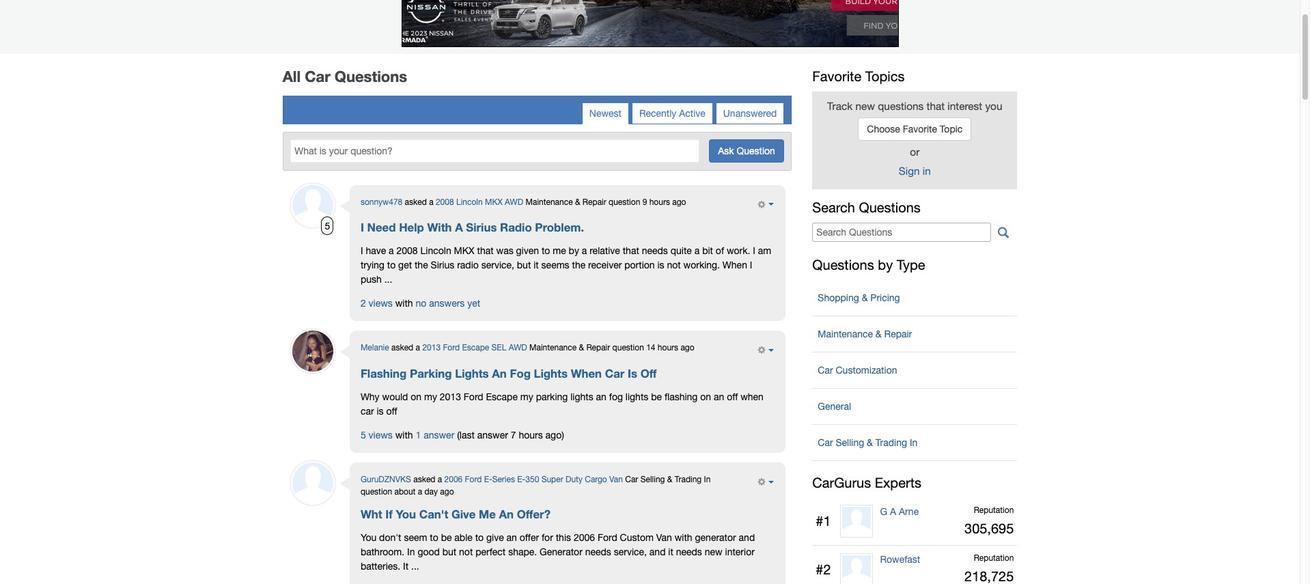 Task type: locate. For each thing, give the bounding box(es) containing it.
car customization link
[[813, 358, 1018, 382]]

not inside i have a 2008 lincoln mkx that was given to me by a relative that needs quite a bit of work. i am trying to get the sirius radio service, but it seems the receiver portion is not working. when i push ...
[[667, 260, 681, 271]]

needs
[[642, 246, 668, 256], [586, 547, 612, 558], [676, 547, 703, 558]]

lights
[[455, 367, 489, 380], [534, 367, 568, 380]]

new down generator
[[705, 547, 723, 558]]

0 horizontal spatial it
[[534, 260, 539, 271]]

repair up problem.
[[583, 197, 607, 207]]

be inside you don't seem to be able to give an offer for this 2006 ford custom van with generator and bathroom. in good but not perfect shape.  generator needs service, and it needs new interior batteries.  it ...
[[441, 532, 452, 543]]

shopping
[[818, 292, 860, 303]]

0 horizontal spatial by
[[569, 246, 580, 256]]

0 horizontal spatial on
[[411, 391, 422, 402]]

1 reputation from the top
[[974, 505, 1014, 515]]

car for car selling & trading in
[[818, 437, 834, 448]]

you
[[986, 100, 1003, 112]]

perfect
[[476, 547, 506, 558]]

views for 5
[[369, 430, 393, 441]]

be left flashing
[[651, 391, 662, 402]]

0 vertical spatial when
[[723, 260, 748, 271]]

0 horizontal spatial in
[[407, 547, 415, 558]]

ago inside car selling & trading in question             about a day ago
[[440, 487, 454, 497]]

car selling & trading in link
[[813, 430, 1018, 455]]

0 horizontal spatial when
[[571, 367, 602, 380]]

choose favorite topic
[[868, 124, 963, 135]]

escape left the 'sel'
[[462, 343, 489, 353]]

1
[[416, 430, 421, 441]]

car
[[305, 68, 331, 85], [818, 365, 834, 376], [605, 367, 625, 380], [818, 437, 834, 448], [626, 475, 639, 484]]

answer right 1
[[424, 430, 455, 441]]

repair
[[583, 197, 607, 207], [885, 328, 913, 339], [587, 343, 611, 353]]

2008 up "get"
[[397, 246, 418, 256]]

0 vertical spatial trading
[[876, 437, 908, 448]]

by left type
[[878, 257, 893, 272]]

bathroom.
[[361, 547, 405, 558]]

in inside you don't seem to be able to give an offer for this 2006 ford custom van with generator and bathroom. in good but not perfect shape.  generator needs service, and it needs new interior batteries.  it ...
[[407, 547, 415, 558]]

maintenance & repair
[[818, 328, 913, 339]]

1 horizontal spatial by
[[878, 257, 893, 272]]

by right me
[[569, 246, 580, 256]]

1 vertical spatial is
[[377, 406, 384, 417]]

able
[[455, 532, 473, 543]]

unanswered link
[[716, 103, 785, 125]]

car inside car selling & trading in question             about a day ago
[[626, 475, 639, 484]]

... inside you don't seem to be able to give an offer for this 2006 ford custom van with generator and bathroom. in good but not perfect shape.  generator needs service, and it needs new interior batteries.  it ...
[[411, 561, 419, 572]]

series
[[493, 475, 515, 484]]

interior
[[726, 547, 755, 558]]

cargurus experts
[[813, 475, 922, 490]]

1 vertical spatial not
[[459, 547, 473, 558]]

escape down flashing parking lights an fog lights when car is off link at the bottom of page
[[486, 391, 518, 402]]

0 vertical spatial selling
[[836, 437, 865, 448]]

i
[[361, 221, 364, 234], [361, 246, 363, 256], [753, 246, 756, 256], [750, 260, 753, 271]]

1 horizontal spatial not
[[667, 260, 681, 271]]

not inside you don't seem to be able to give an offer for this 2006 ford custom van with generator and bathroom. in good but not perfect shape.  generator needs service, and it needs new interior batteries.  it ...
[[459, 547, 473, 558]]

e- right 'series'
[[518, 475, 526, 484]]

that up topic
[[927, 100, 945, 112]]

reputation 305,695
[[965, 505, 1014, 536]]

0 vertical spatial and
[[739, 532, 755, 543]]

favorite up track
[[813, 68, 862, 84]]

my
[[424, 391, 437, 402], [521, 391, 534, 402]]

views for 2
[[369, 298, 393, 309]]

lincoln inside i have a 2008 lincoln mkx that was given to me by a relative that needs quite a bit of work. i am trying to get the sirius radio service, but it seems the receiver portion is not working. when i push ...
[[421, 246, 452, 256]]

i left have
[[361, 246, 363, 256]]

0 vertical spatial awd
[[505, 197, 524, 207]]

2 lights from the left
[[534, 367, 568, 380]]

mkx up i need help with a sirius radio problem.
[[485, 197, 503, 207]]

track new questions that interest you
[[828, 100, 1003, 112]]

car for car customization
[[818, 365, 834, 376]]

and up interior
[[739, 532, 755, 543]]

1 lights from the left
[[571, 391, 594, 402]]

help
[[399, 221, 424, 234]]

in for car selling & trading in
[[910, 437, 918, 448]]

1 vertical spatial a
[[890, 506, 897, 517]]

car for car selling & trading in question             about a day ago
[[626, 475, 639, 484]]

that left 'was'
[[477, 246, 494, 256]]

car down general
[[818, 437, 834, 448]]

1 answer from the left
[[424, 430, 455, 441]]

0 vertical spatial but
[[517, 260, 531, 271]]

mkx for that
[[454, 246, 475, 256]]

car up general
[[818, 365, 834, 376]]

1 horizontal spatial e-
[[518, 475, 526, 484]]

give
[[487, 532, 504, 543]]

but inside you don't seem to be able to give an offer for this 2006 ford custom van with generator and bathroom. in good but not perfect shape.  generator needs service, and it needs new interior batteries.  it ...
[[443, 547, 457, 558]]

don't
[[379, 532, 402, 543]]

1 horizontal spatial a
[[890, 506, 897, 517]]

lincoln down with
[[421, 246, 452, 256]]

but down given
[[517, 260, 531, 271]]

flashing
[[665, 391, 698, 402]]

service, down 'was'
[[482, 260, 515, 271]]

with for no
[[396, 298, 413, 309]]

about
[[395, 487, 416, 497]]

2 my from the left
[[521, 391, 534, 402]]

2 vertical spatial question
[[361, 487, 392, 497]]

radio
[[500, 221, 532, 234]]

asked up help
[[405, 197, 427, 207]]

0 vertical spatial with
[[396, 298, 413, 309]]

1 horizontal spatial new
[[856, 100, 875, 112]]

0 vertical spatial service,
[[482, 260, 515, 271]]

1 horizontal spatial you
[[396, 508, 416, 521]]

2 horizontal spatial in
[[910, 437, 918, 448]]

car customization
[[818, 365, 898, 376]]

1 vertical spatial ...
[[411, 561, 419, 572]]

sonnyw478 asked a 2008 lincoln mkx awd maintenance & repair             question             9 hours ago
[[361, 197, 687, 207]]

5 left need
[[325, 220, 330, 231]]

an inside you don't seem to be able to give an offer for this 2006 ford custom van with generator and bathroom. in good but not perfect shape.  generator needs service, and it needs new interior batteries.  it ...
[[507, 532, 517, 543]]

you inside you don't seem to be able to give an offer for this 2006 ford custom van with generator and bathroom. in good but not perfect shape.  generator needs service, and it needs new interior batteries.  it ...
[[361, 532, 377, 543]]

5
[[325, 220, 330, 231], [361, 430, 366, 441]]

selling for car selling & trading in question             about a day ago
[[641, 475, 665, 484]]

0 vertical spatial maintenance
[[526, 197, 573, 207]]

1 horizontal spatial in
[[704, 475, 711, 484]]

1 vertical spatial it
[[669, 547, 674, 558]]

(last
[[457, 430, 475, 441]]

questions
[[878, 100, 924, 112]]

selling inside car selling & trading in question             about a day ago
[[641, 475, 665, 484]]

an right give
[[507, 532, 517, 543]]

not down quite
[[667, 260, 681, 271]]

0 vertical spatial views
[[369, 298, 393, 309]]

1 horizontal spatial when
[[723, 260, 748, 271]]

escape
[[462, 343, 489, 353], [486, 391, 518, 402]]

a inside newest tab panel
[[455, 221, 463, 234]]

0 horizontal spatial selling
[[641, 475, 665, 484]]

in inside car selling & trading in link
[[910, 437, 918, 448]]

on right would
[[411, 391, 422, 402]]

that up portion
[[623, 246, 640, 256]]

0 vertical spatial off
[[727, 391, 738, 402]]

lights down "2013 ford escape sel awd" link
[[455, 367, 489, 380]]

with left no
[[396, 298, 413, 309]]

views right 2
[[369, 298, 393, 309]]

you up bathroom.
[[361, 532, 377, 543]]

1 e- from the left
[[484, 475, 493, 484]]

off left 'when'
[[727, 391, 738, 402]]

but
[[517, 260, 531, 271], [443, 547, 457, 558]]

needs inside i have a 2008 lincoln mkx that was given to me by a relative that needs quite a bit of work. i am trying to get the sirius radio service, but it seems the receiver portion is not working. when i push ...
[[642, 246, 668, 256]]

not down able at the bottom left of the page
[[459, 547, 473, 558]]

an right me
[[499, 508, 514, 521]]

2013 down parking
[[440, 391, 461, 402]]

2008 for asked
[[436, 197, 454, 207]]

0 vertical spatial new
[[856, 100, 875, 112]]

newest link
[[582, 103, 629, 125]]

0 horizontal spatial a
[[455, 221, 463, 234]]

lights
[[571, 391, 594, 402], [626, 391, 649, 402]]

sirius down 2008 lincoln mkx awd link
[[466, 221, 497, 234]]

sirius left radio at top left
[[431, 260, 455, 271]]

is right portion
[[658, 260, 665, 271]]

type
[[897, 257, 926, 272]]

lincoln for that
[[421, 246, 452, 256]]

awd
[[505, 197, 524, 207], [509, 343, 527, 353]]

a up parking
[[416, 343, 420, 353]]

in down "general" link
[[910, 437, 918, 448]]

selling down general
[[836, 437, 865, 448]]

1 horizontal spatial ...
[[411, 561, 419, 572]]

0 horizontal spatial ...
[[385, 274, 393, 285]]

5 for 5
[[325, 220, 330, 231]]

1 vertical spatial escape
[[486, 391, 518, 402]]

0 horizontal spatial van
[[610, 475, 623, 484]]

lincoln for awd
[[457, 197, 483, 207]]

hours
[[650, 197, 670, 207], [658, 343, 679, 353], [519, 430, 543, 441]]

1 horizontal spatial needs
[[642, 246, 668, 256]]

1 on from the left
[[411, 391, 422, 402]]

portion
[[625, 260, 655, 271]]

1 my from the left
[[424, 391, 437, 402]]

reputation up the 305,695
[[974, 505, 1014, 515]]

you right if in the left bottom of the page
[[396, 508, 416, 521]]

Search Questions text field
[[813, 223, 992, 242]]

my down parking
[[424, 391, 437, 402]]

1 vertical spatial off
[[386, 406, 397, 417]]

an left fog
[[596, 391, 607, 402]]

car selling & trading in question             about a day ago
[[361, 475, 711, 497]]

mkx
[[485, 197, 503, 207], [454, 246, 475, 256]]

sign in link
[[899, 165, 931, 177]]

asked right melanie
[[392, 343, 414, 353]]

hours right 7
[[519, 430, 543, 441]]

1 vertical spatial but
[[443, 547, 457, 558]]

1 vertical spatial trading
[[675, 475, 702, 484]]

1 vertical spatial repair
[[885, 328, 913, 339]]

maintenance & repair link
[[813, 322, 1018, 346]]

shape.
[[509, 547, 537, 558]]

2008 lincoln mkx awd link
[[436, 197, 524, 207]]

2008 inside i have a 2008 lincoln mkx that was given to me by a relative that needs quite a bit of work. i am trying to get the sirius radio service, but it seems the receiver portion is not working. when i push ...
[[397, 246, 418, 256]]

i need help with a sirius radio problem.
[[361, 221, 584, 234]]

1 horizontal spatial and
[[739, 532, 755, 543]]

questions
[[335, 68, 407, 85], [859, 200, 921, 215], [813, 257, 875, 272]]

no answers yet link
[[416, 298, 481, 309]]

hours right 14
[[658, 343, 679, 353]]

&
[[575, 197, 581, 207], [862, 292, 868, 303], [876, 328, 882, 339], [579, 343, 584, 353], [867, 437, 873, 448], [668, 475, 673, 484]]

ago right 14
[[681, 343, 695, 353]]

lincoln
[[457, 197, 483, 207], [421, 246, 452, 256]]

0 horizontal spatial e-
[[484, 475, 493, 484]]

ago right the "day"
[[440, 487, 454, 497]]

2 reputation from the top
[[974, 554, 1014, 563]]

but inside i have a 2008 lincoln mkx that was given to me by a relative that needs quite a bit of work. i am trying to get the sirius radio service, but it seems the receiver portion is not working. when i push ...
[[517, 260, 531, 271]]

reputation inside reputation 305,695
[[974, 505, 1014, 515]]

1 lights from the left
[[455, 367, 489, 380]]

1 the from the left
[[415, 260, 428, 271]]

...
[[385, 274, 393, 285], [411, 561, 419, 572]]

asked up the "day"
[[414, 475, 436, 484]]

asked
[[405, 197, 427, 207], [392, 343, 414, 353], [414, 475, 436, 484]]

1 vertical spatial with
[[396, 430, 413, 441]]

1 vertical spatial 2006
[[574, 532, 595, 543]]

rowefast
[[881, 554, 921, 565]]

0 vertical spatial not
[[667, 260, 681, 271]]

1 horizontal spatial service,
[[614, 547, 647, 558]]

... right push
[[385, 274, 393, 285]]

0 vertical spatial asked
[[405, 197, 427, 207]]

with for 1
[[396, 430, 413, 441]]

awd up radio
[[505, 197, 524, 207]]

choose favorite topic link
[[859, 118, 972, 141]]

the right "get"
[[415, 260, 428, 271]]

5 down car
[[361, 430, 366, 441]]

trading for car selling & trading in question             about a day ago
[[675, 475, 702, 484]]

on right flashing
[[701, 391, 712, 402]]

wht if you can't give me an offer? link
[[361, 508, 551, 521]]

when down work.
[[723, 260, 748, 271]]

trading inside car selling & trading in question             about a day ago
[[675, 475, 702, 484]]

1 horizontal spatial the
[[572, 260, 586, 271]]

trying
[[361, 260, 385, 271]]

1 vertical spatial asked
[[392, 343, 414, 353]]

when up the why would on my 2013 ford escape my parking  lights an fog lights be flashing on an off when car is off
[[571, 367, 602, 380]]

i down work.
[[750, 260, 753, 271]]

1 horizontal spatial it
[[669, 547, 674, 558]]

car right 'cargo'
[[626, 475, 639, 484]]

0 horizontal spatial but
[[443, 547, 457, 558]]

0 vertical spatial sirius
[[466, 221, 497, 234]]

trading for car selling & trading in
[[876, 437, 908, 448]]

needs up portion
[[642, 246, 668, 256]]

lincoln up i need help with a sirius radio problem.
[[457, 197, 483, 207]]

a right the g
[[890, 506, 897, 517]]

be left able at the bottom left of the page
[[441, 532, 452, 543]]

2013 up parking
[[423, 343, 441, 353]]

1 horizontal spatial but
[[517, 260, 531, 271]]

question down 'gurudznvks' link
[[361, 487, 392, 497]]

0 horizontal spatial sirius
[[431, 260, 455, 271]]

ford
[[443, 343, 460, 353], [464, 391, 484, 402], [465, 475, 482, 484], [598, 532, 618, 543]]

hours right 9
[[650, 197, 670, 207]]

with inside you don't seem to be able to give an offer for this 2006 ford custom van with generator and bathroom. in good but not perfect shape.  generator needs service, and it needs new interior batteries.  it ...
[[675, 532, 693, 543]]

1 horizontal spatial on
[[701, 391, 712, 402]]

#1
[[816, 513, 831, 529]]

0 vertical spatial 2006
[[445, 475, 463, 484]]

i left need
[[361, 221, 364, 234]]

1 horizontal spatial lights
[[534, 367, 568, 380]]

1 horizontal spatial 2006
[[574, 532, 595, 543]]

1 vertical spatial awd
[[509, 343, 527, 353]]

topic
[[940, 124, 963, 135]]

bit
[[703, 246, 714, 256]]

lights right parking
[[571, 391, 594, 402]]

relative
[[590, 246, 620, 256]]

0 horizontal spatial you
[[361, 532, 377, 543]]

quite
[[671, 246, 692, 256]]

2008 up with
[[436, 197, 454, 207]]

in up generator
[[704, 475, 711, 484]]

1 vertical spatial lincoln
[[421, 246, 452, 256]]

e- up me
[[484, 475, 493, 484]]

1 horizontal spatial van
[[657, 532, 672, 543]]

1 views from the top
[[369, 298, 393, 309]]

2 vertical spatial with
[[675, 532, 693, 543]]

1 horizontal spatial 5
[[361, 430, 366, 441]]

1 vertical spatial in
[[704, 475, 711, 484]]

in down the seem
[[407, 547, 415, 558]]

reputation for reputation 305,695
[[974, 505, 1014, 515]]

1 vertical spatial new
[[705, 547, 723, 558]]

sort questions by tab list
[[582, 103, 785, 125]]

1 vertical spatial mkx
[[454, 246, 475, 256]]

answer left 7
[[478, 430, 508, 441]]

e-
[[484, 475, 493, 484], [518, 475, 526, 484]]

0 vertical spatial ...
[[385, 274, 393, 285]]

needs down generator
[[676, 547, 703, 558]]

sirius inside i have a 2008 lincoln mkx that was given to me by a relative that needs quite a bit of work. i am trying to get the sirius radio service, but it seems the receiver portion is not working. when i push ...
[[431, 260, 455, 271]]

car selling & trading in
[[818, 437, 918, 448]]

mkx up radio at top left
[[454, 246, 475, 256]]

favorite up or
[[903, 124, 938, 135]]

lights right fog
[[626, 391, 649, 402]]

0 horizontal spatial lincoln
[[421, 246, 452, 256]]

answers
[[429, 298, 465, 309]]

van right custom on the left of the page
[[657, 532, 672, 543]]

None submit
[[710, 140, 784, 163]]

an
[[596, 391, 607, 402], [714, 391, 725, 402], [507, 532, 517, 543]]

service, inside i have a 2008 lincoln mkx that was given to me by a relative that needs quite a bit of work. i am trying to get the sirius radio service, but it seems the receiver portion is not working. when i push ...
[[482, 260, 515, 271]]

repair down pricing
[[885, 328, 913, 339]]

1 vertical spatial views
[[369, 430, 393, 441]]

in inside car selling & trading in question             about a day ago
[[704, 475, 711, 484]]

2006 ford e-series e-350 super duty cargo van link
[[445, 475, 623, 484]]

i need help with a sirius radio problem. link
[[361, 221, 584, 235]]

2 on from the left
[[701, 391, 712, 402]]

g a arne
[[881, 506, 919, 517]]

1 horizontal spatial mkx
[[485, 197, 503, 207]]

1 vertical spatial hours
[[658, 343, 679, 353]]

car right the all
[[305, 68, 331, 85]]

0 vertical spatial repair
[[583, 197, 607, 207]]

a inside car selling & trading in question             about a day ago
[[418, 487, 422, 497]]

mkx inside i have a 2008 lincoln mkx that was given to me by a relative that needs quite a bit of work. i am trying to get the sirius radio service, but it seems the receiver portion is not working. when i push ...
[[454, 246, 475, 256]]

shopping & pricing link
[[813, 285, 1018, 310]]

you
[[396, 508, 416, 521], [361, 532, 377, 543]]

service, down custom on the left of the page
[[614, 547, 647, 558]]

2 views from the top
[[369, 430, 393, 441]]

question left 9
[[609, 197, 641, 207]]

0 horizontal spatial be
[[441, 532, 452, 543]]

0 horizontal spatial mkx
[[454, 246, 475, 256]]

question left 14
[[613, 343, 644, 353]]

the right seems
[[572, 260, 586, 271]]

trading up generator
[[675, 475, 702, 484]]

selling right 'cargo'
[[641, 475, 665, 484]]

0 horizontal spatial lights
[[455, 367, 489, 380]]

is right car
[[377, 406, 384, 417]]

2006
[[445, 475, 463, 484], [574, 532, 595, 543]]

trading up experts
[[876, 437, 908, 448]]

and down custom on the left of the page
[[650, 547, 666, 558]]

0 vertical spatial van
[[610, 475, 623, 484]]

off down would
[[386, 406, 397, 417]]

shopping & pricing
[[818, 292, 901, 303]]

0 vertical spatial be
[[651, 391, 662, 402]]

selling
[[836, 437, 865, 448], [641, 475, 665, 484]]

a up with
[[429, 197, 434, 207]]

1 vertical spatial service,
[[614, 547, 647, 558]]



Task type: describe. For each thing, give the bounding box(es) containing it.
by inside i have a 2008 lincoln mkx that was given to me by a relative that needs quite a bit of work. i am trying to get the sirius radio service, but it seems the receiver portion is not working. when i push ...
[[569, 246, 580, 256]]

sel
[[492, 343, 507, 353]]

wht
[[361, 508, 382, 521]]

for
[[542, 532, 553, 543]]

working.
[[684, 260, 720, 271]]

2 horizontal spatial an
[[714, 391, 725, 402]]

day
[[425, 487, 438, 497]]

2013 inside the why would on my 2013 ford escape my parking  lights an fog lights be flashing on an off when car is off
[[440, 391, 461, 402]]

2006 inside you don't seem to be able to give an offer for this 2006 ford custom van with generator and bathroom. in good but not perfect shape.  generator needs service, and it needs new interior batteries.  it ...
[[574, 532, 595, 543]]

fog
[[510, 367, 531, 380]]

sonnyw478 link
[[361, 197, 403, 207]]

1 vertical spatial and
[[650, 547, 666, 558]]

0 vertical spatial questions
[[335, 68, 407, 85]]

a right have
[[389, 246, 394, 256]]

2 e- from the left
[[518, 475, 526, 484]]

What is your question? text field
[[291, 140, 700, 163]]

why would on my 2013 ford escape my parking  lights an fog lights be flashing on an off when car is off
[[361, 391, 764, 417]]

generator
[[695, 532, 737, 543]]

2 vertical spatial questions
[[813, 257, 875, 272]]

get
[[399, 260, 412, 271]]

2 horizontal spatial that
[[927, 100, 945, 112]]

newest tab panel
[[289, 185, 786, 584]]

fog
[[609, 391, 623, 402]]

asked for if
[[414, 475, 436, 484]]

it inside you don't seem to be able to give an offer for this 2006 ford custom van with generator and bathroom. in good but not perfect shape.  generator needs service, and it needs new interior batteries.  it ...
[[669, 547, 674, 558]]

service, inside you don't seem to be able to give an offer for this 2006 ford custom van with generator and bathroom. in good but not perfect shape.  generator needs service, and it needs new interior batteries.  it ...
[[614, 547, 647, 558]]

custom
[[620, 532, 654, 543]]

asked for parking
[[392, 343, 414, 353]]

need
[[367, 221, 396, 234]]

me
[[479, 508, 496, 521]]

0 vertical spatial favorite
[[813, 68, 862, 84]]

parking
[[410, 367, 452, 380]]

0 vertical spatial an
[[492, 367, 507, 380]]

to up good
[[430, 532, 439, 543]]

in
[[923, 165, 931, 177]]

ford left 'series'
[[465, 475, 482, 484]]

0 horizontal spatial needs
[[586, 547, 612, 558]]

this
[[556, 532, 571, 543]]

1 vertical spatial when
[[571, 367, 602, 380]]

parking
[[536, 391, 568, 402]]

sign in
[[899, 165, 931, 177]]

0 vertical spatial hours
[[650, 197, 670, 207]]

2013 ford escape sel awd link
[[423, 343, 527, 353]]

2 the from the left
[[572, 260, 586, 271]]

to left "get"
[[387, 260, 396, 271]]

is inside i have a 2008 lincoln mkx that was given to me by a relative that needs quite a bit of work. i am trying to get the sirius radio service, but it seems the receiver portion is not working. when i push ...
[[658, 260, 665, 271]]

generator
[[540, 547, 583, 558]]

with
[[427, 221, 452, 234]]

cargo
[[585, 475, 607, 484]]

1 horizontal spatial an
[[596, 391, 607, 402]]

radio
[[457, 260, 479, 271]]

sonnyw478
[[361, 197, 403, 207]]

0 vertical spatial escape
[[462, 343, 489, 353]]

recently
[[640, 108, 677, 119]]

unanswered
[[724, 108, 777, 119]]

9
[[643, 197, 647, 207]]

2 lights from the left
[[626, 391, 649, 402]]

a up the "day"
[[438, 475, 442, 484]]

1 horizontal spatial sirius
[[466, 221, 497, 234]]

0 vertical spatial 2013
[[423, 343, 441, 353]]

1 vertical spatial questions
[[859, 200, 921, 215]]

ford inside the why would on my 2013 ford escape my parking  lights an fog lights be flashing on an off when car is off
[[464, 391, 484, 402]]

can't
[[419, 508, 449, 521]]

7
[[511, 430, 516, 441]]

new inside you don't seem to be able to give an offer for this 2006 ford custom van with generator and bathroom. in good but not perfect shape.  generator needs service, and it needs new interior batteries.  it ...
[[705, 547, 723, 558]]

active
[[679, 108, 706, 119]]

arne
[[899, 506, 919, 517]]

favorite topics
[[813, 68, 905, 84]]

1 horizontal spatial that
[[623, 246, 640, 256]]

ago)
[[546, 430, 564, 441]]

search questions
[[813, 200, 921, 215]]

receiver
[[589, 260, 622, 271]]

in for car selling & trading in question             about a day ago
[[704, 475, 711, 484]]

i have a 2008 lincoln mkx that was given to me by a relative that needs quite a bit of work. i am trying to get the sirius radio service, but it seems the receiver portion is not working. when i push ...
[[361, 246, 772, 285]]

1 vertical spatial favorite
[[903, 124, 938, 135]]

350
[[526, 475, 539, 484]]

0 horizontal spatial that
[[477, 246, 494, 256]]

& inside car selling & trading in question             about a day ago
[[668, 475, 673, 484]]

given
[[516, 246, 539, 256]]

... inside i have a 2008 lincoln mkx that was given to me by a relative that needs quite a bit of work. i am trying to get the sirius radio service, but it seems the receiver portion is not working. when i push ...
[[385, 274, 393, 285]]

5 for 5 views with 1 answer (last answer 7 hours ago)
[[361, 430, 366, 441]]

choose
[[868, 124, 901, 135]]

1 vertical spatial maintenance
[[818, 328, 873, 339]]

or
[[911, 146, 920, 158]]

flashing parking lights an fog lights when car is off link
[[361, 367, 657, 381]]

2 answer from the left
[[478, 430, 508, 441]]

customization
[[836, 365, 898, 376]]

2 horizontal spatial needs
[[676, 547, 703, 558]]

melanie
[[361, 343, 389, 353]]

question inside car selling & trading in question             about a day ago
[[361, 487, 392, 497]]

2 vertical spatial maintenance
[[530, 343, 577, 353]]

cargurus
[[813, 475, 872, 490]]

general
[[818, 401, 852, 412]]

reputation for reputation
[[974, 554, 1014, 563]]

14
[[647, 343, 656, 353]]

it
[[403, 561, 409, 572]]

305,695
[[965, 521, 1014, 536]]

car left is
[[605, 367, 625, 380]]

questions by type
[[813, 257, 926, 272]]

gurudznvks link
[[361, 475, 411, 484]]

asked for need
[[405, 197, 427, 207]]

ford up parking
[[443, 343, 460, 353]]

to left give
[[475, 532, 484, 543]]

me
[[553, 246, 566, 256]]

1 vertical spatial ago
[[681, 343, 695, 353]]

melanie asked a 2013 ford escape sel awd maintenance & repair             question             14 hours ago
[[361, 343, 695, 353]]

recently active link
[[632, 103, 713, 125]]

advertisement region
[[402, 0, 899, 47]]

car
[[361, 406, 374, 417]]

yet
[[468, 298, 481, 309]]

selling for car selling & trading in
[[836, 437, 865, 448]]

when inside i have a 2008 lincoln mkx that was given to me by a relative that needs quite a bit of work. i am trying to get the sirius radio service, but it seems the receiver portion is not working. when i push ...
[[723, 260, 748, 271]]

it inside i have a 2008 lincoln mkx that was given to me by a relative that needs quite a bit of work. i am trying to get the sirius radio service, but it seems the receiver portion is not working. when i push ...
[[534, 260, 539, 271]]

experts
[[875, 475, 922, 490]]

track
[[828, 100, 853, 112]]

you don't seem to be able to give an offer for this 2006 ford custom van with generator and bathroom. in good but not perfect shape.  generator needs service, and it needs new interior batteries.  it ...
[[361, 532, 755, 572]]

1 vertical spatial question
[[613, 343, 644, 353]]

1 vertical spatial an
[[499, 508, 514, 521]]

work.
[[727, 246, 751, 256]]

gurudznvks
[[361, 475, 411, 484]]

mkx for awd
[[485, 197, 503, 207]]

van inside you don't seem to be able to give an offer for this 2006 ford custom van with generator and bathroom. in good but not perfect shape.  generator needs service, and it needs new interior batteries.  it ...
[[657, 532, 672, 543]]

escape inside the why would on my 2013 ford escape my parking  lights an fog lights be flashing on an off when car is off
[[486, 391, 518, 402]]

5 views link
[[361, 430, 393, 441]]

2 vertical spatial repair
[[587, 343, 611, 353]]

give
[[452, 508, 476, 521]]

g
[[881, 506, 888, 517]]

flashing parking lights an fog lights when car is off
[[361, 367, 657, 380]]

a left relative
[[582, 246, 587, 256]]

0 horizontal spatial 2006
[[445, 475, 463, 484]]

2
[[361, 298, 366, 309]]

0 vertical spatial you
[[396, 508, 416, 521]]

0 vertical spatial ago
[[673, 197, 687, 207]]

is inside the why would on my 2013 ford escape my parking  lights an fog lights be flashing on an off when car is off
[[377, 406, 384, 417]]

be inside the why would on my 2013 ford escape my parking  lights an fog lights be flashing on an off when car is off
[[651, 391, 662, 402]]

super
[[542, 475, 564, 484]]

sign
[[899, 165, 920, 177]]

2 vertical spatial hours
[[519, 430, 543, 441]]

0 vertical spatial question
[[609, 197, 641, 207]]

when
[[741, 391, 764, 402]]

1 horizontal spatial off
[[727, 391, 738, 402]]

a left 'bit'
[[695, 246, 700, 256]]

no
[[416, 298, 427, 309]]

have
[[366, 246, 386, 256]]

2008 for have
[[397, 246, 418, 256]]

to left me
[[542, 246, 550, 256]]

general link
[[813, 394, 1018, 419]]

seem
[[404, 532, 427, 543]]

ford inside you don't seem to be able to give an offer for this 2006 ford custom van with generator and bathroom. in good but not perfect shape.  generator needs service, and it needs new interior batteries.  it ...
[[598, 532, 618, 543]]

wht if you can't give me an offer?
[[361, 508, 551, 521]]

i left the "am"
[[753, 246, 756, 256]]



Task type: vqa. For each thing, say whether or not it's contained in the screenshot.
"offers"
no



